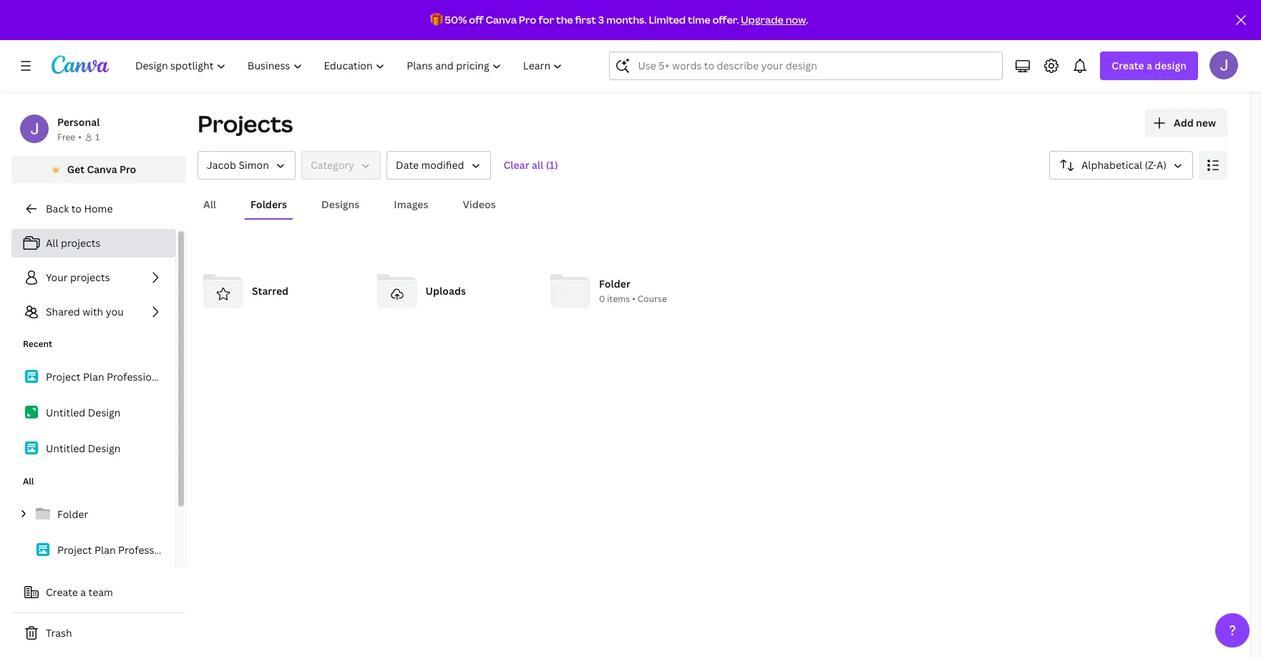Task type: vqa. For each thing, say whether or not it's contained in the screenshot.
Design related to second Untitled Design "link" from the bottom of the list containing Untitled Design
yes



Task type: locate. For each thing, give the bounding box(es) containing it.
untitled for first untitled design link from the top of the page
[[46, 406, 85, 420]]

1 horizontal spatial pro
[[519, 13, 537, 26]]

get canva pro button
[[11, 156, 186, 183]]

0 vertical spatial canva
[[486, 13, 517, 26]]

0 horizontal spatial a
[[80, 586, 86, 599]]

0 vertical spatial untitled design link
[[11, 398, 175, 428]]

0 vertical spatial pro
[[519, 13, 537, 26]]

2 untitled from the top
[[46, 442, 85, 456]]

0 vertical spatial create
[[1113, 59, 1145, 72]]

trash
[[46, 627, 72, 640]]

upgrade now button
[[741, 13, 807, 26]]

1 horizontal spatial all
[[46, 236, 58, 250]]

get canva pro
[[67, 163, 136, 176]]

create
[[1113, 59, 1145, 72], [46, 586, 78, 599]]

offer.
[[713, 13, 739, 26]]

pro
[[519, 13, 537, 26], [120, 163, 136, 176]]

canva
[[486, 13, 517, 26], [87, 163, 117, 176]]

uploads
[[426, 284, 466, 298]]

folder inside "link"
[[57, 508, 88, 521]]

starred link
[[198, 266, 360, 317]]

untitled design link
[[11, 398, 175, 428], [11, 434, 175, 464]]

0 vertical spatial untitled design
[[46, 406, 121, 420]]

1 horizontal spatial a
[[1147, 59, 1153, 72]]

0 horizontal spatial •
[[78, 131, 82, 143]]

0 horizontal spatial pro
[[120, 163, 136, 176]]

a left team
[[80, 586, 86, 599]]

list
[[11, 229, 175, 327], [11, 362, 175, 464]]

0 horizontal spatial all
[[23, 476, 34, 488]]

untitled design for 2nd untitled design link from the top of the page
[[46, 442, 121, 456]]

0 vertical spatial untitled
[[46, 406, 85, 420]]

with
[[82, 305, 103, 319]]

create inside button
[[46, 586, 78, 599]]

0 vertical spatial all
[[203, 198, 216, 211]]

recent
[[23, 338, 52, 350]]

1 list from the top
[[11, 229, 175, 327]]

1 vertical spatial untitled design link
[[11, 434, 175, 464]]

(z-
[[1146, 158, 1157, 172]]

• right items
[[633, 293, 636, 305]]

alphabetical (z-a)
[[1082, 158, 1167, 172]]

1 horizontal spatial folder
[[599, 277, 631, 291]]

50%
[[445, 13, 467, 26]]

create a team button
[[11, 579, 186, 607]]

Category button
[[301, 151, 381, 180]]

1 vertical spatial design
[[88, 442, 121, 456]]

2 design from the top
[[88, 442, 121, 456]]

Search search field
[[638, 52, 975, 79]]

untitled for 2nd untitled design link from the top of the page
[[46, 442, 85, 456]]

create a design
[[1113, 59, 1187, 72]]

clear all (1)
[[504, 158, 558, 172]]

folders
[[251, 198, 287, 211]]

a for design
[[1147, 59, 1153, 72]]

folder inside folder 0 items • course
[[599, 277, 631, 291]]

design for 2nd untitled design link from the top of the page
[[88, 442, 121, 456]]

canva right off
[[486, 13, 517, 26]]

(1)
[[546, 158, 558, 172]]

1 vertical spatial folder
[[57, 508, 88, 521]]

1 vertical spatial canva
[[87, 163, 117, 176]]

now
[[786, 13, 807, 26]]

folders button
[[245, 191, 293, 218]]

videos button
[[457, 191, 502, 218]]

add new button
[[1146, 109, 1228, 138]]

1 vertical spatial projects
[[70, 271, 110, 284]]

1 vertical spatial create
[[46, 586, 78, 599]]

None search field
[[610, 52, 1004, 80]]

all inside list
[[46, 236, 58, 250]]

1 horizontal spatial create
[[1113, 59, 1145, 72]]

2 vertical spatial all
[[23, 476, 34, 488]]

pro up back to home "link"
[[120, 163, 136, 176]]

home
[[84, 202, 113, 216]]

Owner button
[[198, 151, 296, 180]]

🎁
[[430, 13, 443, 26]]

images button
[[388, 191, 434, 218]]

folder for folder 0 items • course
[[599, 277, 631, 291]]

0 vertical spatial a
[[1147, 59, 1153, 72]]

design
[[88, 406, 121, 420], [88, 442, 121, 456]]

design for first untitled design link from the top of the page
[[88, 406, 121, 420]]

1 vertical spatial untitled
[[46, 442, 85, 456]]

date modified
[[396, 158, 464, 172]]

• right free
[[78, 131, 82, 143]]

0 horizontal spatial canva
[[87, 163, 117, 176]]

untitled
[[46, 406, 85, 420], [46, 442, 85, 456]]

folder link
[[11, 500, 175, 530]]

create inside dropdown button
[[1113, 59, 1145, 72]]

pro left for
[[519, 13, 537, 26]]

list containing all projects
[[11, 229, 175, 327]]

you
[[106, 305, 124, 319]]

off
[[469, 13, 484, 26]]

canva right get
[[87, 163, 117, 176]]

jacob simon image
[[1210, 51, 1239, 79]]

starred
[[252, 284, 289, 298]]

1 vertical spatial all
[[46, 236, 58, 250]]

projects right your
[[70, 271, 110, 284]]

a)
[[1157, 158, 1167, 172]]

a left design
[[1147, 59, 1153, 72]]

create for create a design
[[1113, 59, 1145, 72]]

•
[[78, 131, 82, 143], [633, 293, 636, 305]]

1 untitled design from the top
[[46, 406, 121, 420]]

clear
[[504, 158, 530, 172]]

folder
[[599, 277, 631, 291], [57, 508, 88, 521]]

2 horizontal spatial all
[[203, 198, 216, 211]]

all inside button
[[203, 198, 216, 211]]

0 vertical spatial folder
[[599, 277, 631, 291]]

limited
[[649, 13, 686, 26]]

the
[[556, 13, 573, 26]]

2 untitled design from the top
[[46, 442, 121, 456]]

1 vertical spatial untitled design
[[46, 442, 121, 456]]

all for all projects
[[46, 236, 58, 250]]

uploads link
[[371, 266, 534, 317]]

jacob
[[207, 158, 236, 172]]

1 vertical spatial pro
[[120, 163, 136, 176]]

0 vertical spatial list
[[11, 229, 175, 327]]

0 horizontal spatial folder
[[57, 508, 88, 521]]

1 design from the top
[[88, 406, 121, 420]]

1 vertical spatial list
[[11, 362, 175, 464]]

0 vertical spatial •
[[78, 131, 82, 143]]

all for all button
[[203, 198, 216, 211]]

0 horizontal spatial create
[[46, 586, 78, 599]]

create left design
[[1113, 59, 1145, 72]]

free •
[[57, 131, 82, 143]]

2 list from the top
[[11, 362, 175, 464]]

0 vertical spatial projects
[[61, 236, 101, 250]]

0 vertical spatial design
[[88, 406, 121, 420]]

your
[[46, 271, 68, 284]]

2 untitled design link from the top
[[11, 434, 175, 464]]

untitled design
[[46, 406, 121, 420], [46, 442, 121, 456]]

a
[[1147, 59, 1153, 72], [80, 586, 86, 599]]

1 vertical spatial a
[[80, 586, 86, 599]]

projects
[[61, 236, 101, 250], [70, 271, 110, 284]]

to
[[71, 202, 82, 216]]

a inside button
[[80, 586, 86, 599]]

a inside dropdown button
[[1147, 59, 1153, 72]]

for
[[539, 13, 554, 26]]

create a design button
[[1101, 52, 1199, 80]]

untitled design for first untitled design link from the top of the page
[[46, 406, 121, 420]]

1 untitled from the top
[[46, 406, 85, 420]]

images
[[394, 198, 429, 211]]

1 vertical spatial •
[[633, 293, 636, 305]]

1 horizontal spatial •
[[633, 293, 636, 305]]

time
[[688, 13, 711, 26]]

projects for all projects
[[61, 236, 101, 250]]

back to home
[[46, 202, 113, 216]]

projects down the back to home
[[61, 236, 101, 250]]

new
[[1197, 116, 1217, 130]]

create left team
[[46, 586, 78, 599]]

all
[[203, 198, 216, 211], [46, 236, 58, 250], [23, 476, 34, 488]]



Task type: describe. For each thing, give the bounding box(es) containing it.
projects for your projects
[[70, 271, 110, 284]]

pro inside button
[[120, 163, 136, 176]]

create a team
[[46, 586, 113, 599]]

your projects
[[46, 271, 110, 284]]

shared with you
[[46, 305, 124, 319]]

jacob simon
[[207, 158, 269, 172]]

your projects link
[[11, 264, 175, 292]]

add
[[1175, 116, 1194, 130]]

design
[[1155, 59, 1187, 72]]

list containing untitled design
[[11, 362, 175, 464]]

top level navigation element
[[126, 52, 575, 80]]

0
[[599, 293, 605, 305]]

modified
[[421, 158, 464, 172]]

Sort by button
[[1050, 151, 1194, 180]]

course
[[638, 293, 667, 305]]

.
[[807, 13, 809, 26]]

months.
[[607, 13, 647, 26]]

back
[[46, 202, 69, 216]]

all button
[[198, 191, 222, 218]]

free
[[57, 131, 75, 143]]

category
[[311, 158, 355, 172]]

simon
[[239, 158, 269, 172]]

1 horizontal spatial canva
[[486, 13, 517, 26]]

1
[[95, 131, 100, 143]]

alphabetical
[[1082, 158, 1143, 172]]

items
[[608, 293, 630, 305]]

all
[[532, 158, 544, 172]]

first
[[575, 13, 597, 26]]

Date modified button
[[387, 151, 491, 180]]

shared
[[46, 305, 80, 319]]

canva inside get canva pro button
[[87, 163, 117, 176]]

create for create a team
[[46, 586, 78, 599]]

videos
[[463, 198, 496, 211]]

clear all (1) link
[[497, 151, 566, 180]]

projects
[[198, 108, 293, 139]]

3
[[599, 13, 605, 26]]

back to home link
[[11, 195, 186, 223]]

trash link
[[11, 620, 186, 648]]

all projects link
[[11, 229, 175, 258]]

folder list
[[11, 500, 175, 637]]

add new
[[1175, 116, 1217, 130]]

shared with you link
[[11, 298, 175, 327]]

designs button
[[316, 191, 365, 218]]

all projects
[[46, 236, 101, 250]]

1 untitled design link from the top
[[11, 398, 175, 428]]

folder 0 items • course
[[599, 277, 667, 305]]

folder for folder
[[57, 508, 88, 521]]

upgrade
[[741, 13, 784, 26]]

get
[[67, 163, 85, 176]]

designs
[[322, 198, 360, 211]]

🎁 50% off canva pro for the first 3 months. limited time offer. upgrade now .
[[430, 13, 809, 26]]

• inside folder 0 items • course
[[633, 293, 636, 305]]

team
[[88, 586, 113, 599]]

a for team
[[80, 586, 86, 599]]

date
[[396, 158, 419, 172]]

personal
[[57, 115, 100, 129]]



